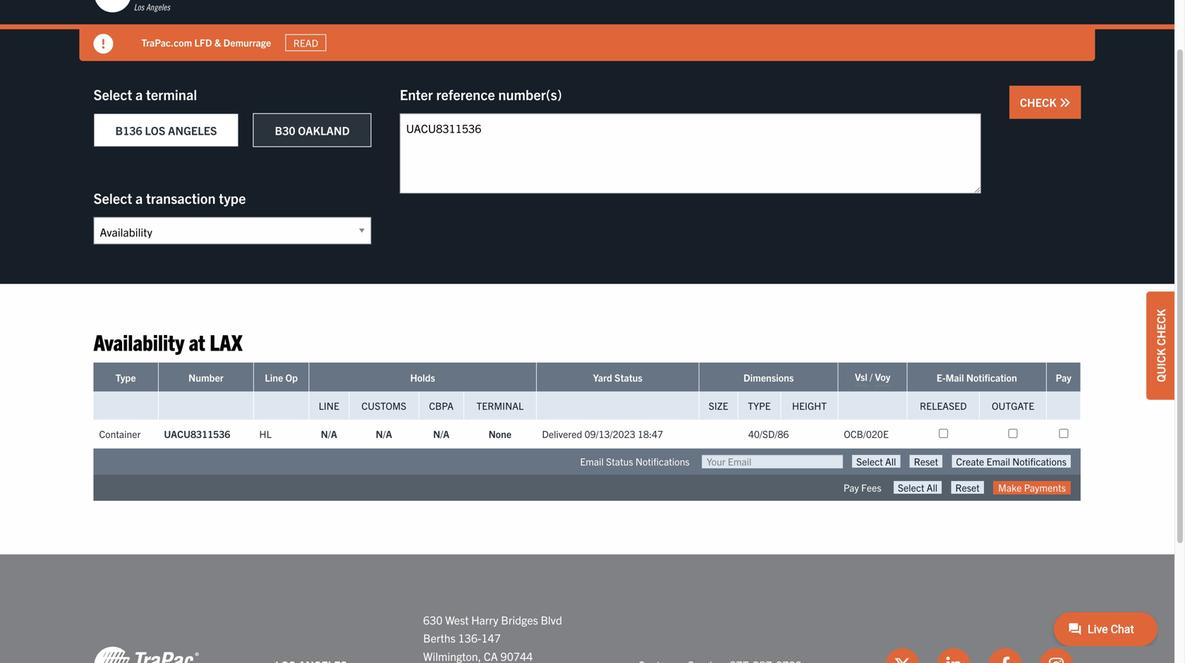 Task type: locate. For each thing, give the bounding box(es) containing it.
trapac.com lfd & demurrage
[[142, 36, 271, 49]]

check
[[1021, 95, 1060, 109], [1154, 309, 1168, 346]]

e-
[[937, 371, 946, 384]]

136-
[[458, 631, 482, 645]]

type down availability
[[116, 371, 136, 384]]

status
[[615, 371, 643, 384], [606, 455, 634, 468]]

0 horizontal spatial pay
[[844, 481, 859, 494]]

banner containing trapac.com lfd & demurrage
[[0, 0, 1186, 61]]

type up 40/sd/86
[[748, 399, 771, 412]]

/
[[870, 370, 873, 383]]

1 horizontal spatial pay
[[1056, 371, 1072, 384]]

None button
[[853, 455, 901, 468], [910, 455, 943, 468], [952, 455, 1071, 468], [894, 481, 942, 494], [952, 481, 985, 494], [853, 455, 901, 468], [910, 455, 943, 468], [952, 455, 1071, 468], [894, 481, 942, 494], [952, 481, 985, 494]]

email
[[580, 455, 604, 468]]

b136
[[115, 123, 142, 137]]

terminal
[[477, 399, 524, 412]]

1 a from the top
[[136, 85, 143, 103]]

read link
[[285, 34, 327, 51]]

at
[[189, 328, 205, 355]]

0 horizontal spatial n/a
[[321, 428, 337, 440]]

09/13/2023
[[585, 428, 636, 440]]

Enter reference number(s) text field
[[400, 113, 982, 194]]

0 vertical spatial line
[[265, 371, 283, 384]]

1 select from the top
[[94, 85, 132, 103]]

none
[[489, 428, 512, 440]]

uacu8311536
[[164, 428, 230, 440]]

1 horizontal spatial n/a
[[376, 428, 392, 440]]

make
[[999, 481, 1022, 494]]

0 horizontal spatial check
[[1021, 95, 1060, 109]]

west
[[445, 613, 469, 627]]

number
[[189, 371, 224, 384]]

quick
[[1154, 349, 1168, 382]]

solid image
[[94, 34, 113, 54]]

1 vertical spatial type
[[748, 399, 771, 412]]

b30 oakland
[[275, 123, 350, 137]]

footer
[[0, 555, 1175, 663]]

lax
[[210, 328, 243, 355]]

2 los angeles image from the top
[[94, 646, 199, 663]]

n/a down customs on the left bottom
[[376, 428, 392, 440]]

check inside 'button'
[[1021, 95, 1060, 109]]

b136 los angeles
[[115, 123, 217, 137]]

solid image
[[1060, 97, 1071, 108]]

mail
[[946, 371, 965, 384]]

line left customs on the left bottom
[[319, 399, 340, 412]]

0 vertical spatial select
[[94, 85, 132, 103]]

select for select a transaction type
[[94, 189, 132, 207]]

harry
[[472, 613, 499, 627]]

a left the terminal
[[136, 85, 143, 103]]

1 vertical spatial status
[[606, 455, 634, 468]]

availability
[[94, 328, 185, 355]]

a for terminal
[[136, 85, 143, 103]]

ca
[[484, 649, 498, 663]]

customs
[[362, 399, 407, 412]]

pay
[[1056, 371, 1072, 384], [844, 481, 859, 494]]

pay for pay
[[1056, 371, 1072, 384]]

0 vertical spatial a
[[136, 85, 143, 103]]

&
[[214, 36, 221, 49]]

0 vertical spatial los angeles image
[[94, 0, 199, 14]]

2 select from the top
[[94, 189, 132, 207]]

pay for pay fees
[[844, 481, 859, 494]]

0 vertical spatial status
[[615, 371, 643, 384]]

line for line op
[[265, 371, 283, 384]]

container
[[99, 428, 141, 440]]

b30
[[275, 123, 296, 137]]

18:47
[[638, 428, 664, 440]]

size
[[709, 399, 729, 412]]

select left transaction
[[94, 189, 132, 207]]

type
[[116, 371, 136, 384], [748, 399, 771, 412]]

1 horizontal spatial type
[[748, 399, 771, 412]]

vsl / voy
[[855, 370, 891, 383]]

2 horizontal spatial n/a
[[433, 428, 450, 440]]

vsl
[[855, 370, 868, 383]]

90744
[[501, 649, 533, 663]]

a left transaction
[[136, 189, 143, 207]]

los angeles image
[[94, 0, 199, 14], [94, 646, 199, 663]]

los angeles image inside banner
[[94, 0, 199, 14]]

n/a right hl on the bottom left of the page
[[321, 428, 337, 440]]

select a transaction type
[[94, 189, 246, 207]]

make payments link
[[994, 481, 1071, 495]]

banner
[[0, 0, 1186, 61]]

1 horizontal spatial line
[[319, 399, 340, 412]]

line
[[265, 371, 283, 384], [319, 399, 340, 412]]

n/a down cbpa
[[433, 428, 450, 440]]

1 vertical spatial pay
[[844, 481, 859, 494]]

status right yard
[[615, 371, 643, 384]]

blvd
[[541, 613, 563, 627]]

select up b136
[[94, 85, 132, 103]]

1 vertical spatial los angeles image
[[94, 646, 199, 663]]

quick check
[[1154, 309, 1168, 382]]

0 horizontal spatial line
[[265, 371, 283, 384]]

outgate
[[992, 399, 1035, 412]]

1 vertical spatial a
[[136, 189, 143, 207]]

1 vertical spatial select
[[94, 189, 132, 207]]

1 vertical spatial check
[[1154, 309, 1168, 346]]

0 vertical spatial pay
[[1056, 371, 1072, 384]]

status right email
[[606, 455, 634, 468]]

delivered 09/13/2023 18:47
[[542, 428, 664, 440]]

terminal
[[146, 85, 197, 103]]

payments
[[1025, 481, 1067, 494]]

1 los angeles image from the top
[[94, 0, 199, 14]]

2 a from the top
[[136, 189, 143, 207]]

None checkbox
[[939, 429, 948, 438], [1009, 429, 1018, 438], [1060, 429, 1069, 438], [939, 429, 948, 438], [1009, 429, 1018, 438], [1060, 429, 1069, 438]]

enter reference number(s)
[[400, 85, 562, 103]]

0 vertical spatial check
[[1021, 95, 1060, 109]]

0 vertical spatial type
[[116, 371, 136, 384]]

a
[[136, 85, 143, 103], [136, 189, 143, 207]]

fees
[[862, 481, 882, 494]]

trapac.com
[[142, 36, 192, 49]]

a for transaction
[[136, 189, 143, 207]]

n/a
[[321, 428, 337, 440], [376, 428, 392, 440], [433, 428, 450, 440]]

select
[[94, 85, 132, 103], [94, 189, 132, 207]]

40/sd/86
[[749, 428, 789, 440]]

1 vertical spatial line
[[319, 399, 340, 412]]

line left op
[[265, 371, 283, 384]]



Task type: vqa. For each thing, say whether or not it's contained in the screenshot.
release
no



Task type: describe. For each thing, give the bounding box(es) containing it.
1 n/a from the left
[[321, 428, 337, 440]]

availability at lax
[[94, 328, 243, 355]]

line for line
[[319, 399, 340, 412]]

demurrage
[[224, 36, 271, 49]]

select for select a terminal
[[94, 85, 132, 103]]

line op
[[265, 371, 298, 384]]

dimensions
[[744, 371, 794, 384]]

make payments
[[999, 481, 1067, 494]]

Your Email email field
[[702, 455, 843, 469]]

check button
[[1010, 86, 1082, 119]]

0 horizontal spatial type
[[116, 371, 136, 384]]

read
[[294, 36, 318, 49]]

pay fees
[[844, 481, 882, 494]]

select a terminal
[[94, 85, 197, 103]]

wilmington,
[[423, 649, 481, 663]]

notifications
[[636, 455, 690, 468]]

lfd
[[194, 36, 212, 49]]

transaction
[[146, 189, 216, 207]]

oakland
[[298, 123, 350, 137]]

angeles
[[168, 123, 217, 137]]

reference
[[436, 85, 495, 103]]

type
[[219, 189, 246, 207]]

3 n/a from the left
[[433, 428, 450, 440]]

delivered
[[542, 428, 583, 440]]

notification
[[967, 371, 1018, 384]]

2 n/a from the left
[[376, 428, 392, 440]]

hl
[[259, 428, 272, 440]]

bridges
[[501, 613, 538, 627]]

op
[[286, 371, 298, 384]]

released
[[920, 399, 967, 412]]

yard status
[[593, 371, 643, 384]]

enter
[[400, 85, 433, 103]]

147
[[482, 631, 501, 645]]

cbpa
[[429, 399, 454, 412]]

yard
[[593, 371, 613, 384]]

ocb/020e
[[844, 428, 889, 440]]

status for yard
[[615, 371, 643, 384]]

1 horizontal spatial check
[[1154, 309, 1168, 346]]

email status notifications
[[580, 455, 690, 468]]

berths
[[423, 631, 456, 645]]

number(s)
[[499, 85, 562, 103]]

footer containing 630 west harry bridges blvd
[[0, 555, 1175, 663]]

e-mail notification
[[937, 371, 1018, 384]]

630
[[423, 613, 443, 627]]

voy
[[875, 370, 891, 383]]

quick check link
[[1147, 292, 1175, 400]]

holds
[[410, 371, 435, 384]]

status for email
[[606, 455, 634, 468]]

los
[[145, 123, 166, 137]]

height
[[793, 399, 827, 412]]

630 west harry bridges blvd berths 136-147 wilmington, ca 90744
[[423, 613, 563, 663]]



